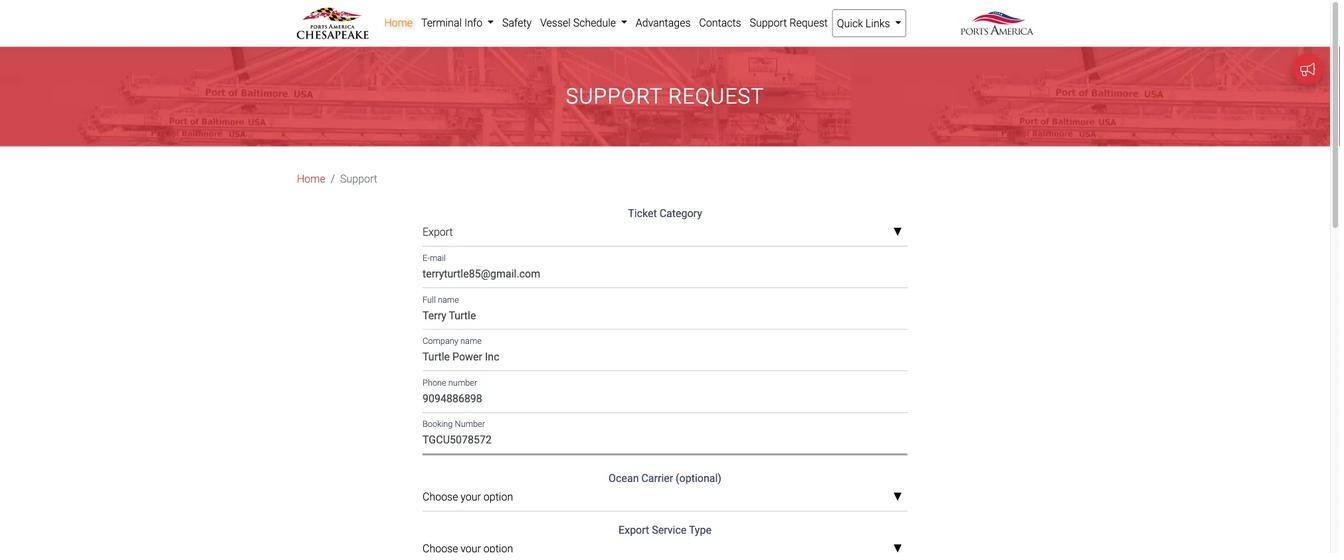 Task type: vqa. For each thing, say whether or not it's contained in the screenshot.
1st MAERSK/335E from the top of the page
no



Task type: locate. For each thing, give the bounding box(es) containing it.
terminal
[[421, 16, 462, 29]]

▼ for export
[[893, 227, 902, 238]]

2 ▼ from the top
[[893, 492, 902, 503]]

0 horizontal spatial export
[[423, 226, 453, 239]]

booking number
[[423, 420, 485, 430]]

0 horizontal spatial support
[[340, 173, 377, 185]]

company name
[[423, 336, 482, 346]]

number
[[448, 378, 477, 388]]

0 vertical spatial ▼
[[893, 227, 902, 238]]

1 horizontal spatial home link
[[380, 9, 417, 36]]

name right company
[[461, 336, 482, 346]]

info
[[465, 16, 483, 29]]

name for company name
[[461, 336, 482, 346]]

0 horizontal spatial request
[[669, 84, 765, 109]]

support request link
[[746, 9, 832, 36]]

full name
[[423, 295, 459, 305]]

1 vertical spatial ▼
[[893, 492, 902, 503]]

category
[[660, 207, 702, 220]]

your
[[461, 491, 481, 504]]

name
[[438, 295, 459, 305], [461, 336, 482, 346]]

support request
[[750, 16, 828, 29], [566, 84, 765, 109]]

1 ▼ from the top
[[893, 227, 902, 238]]

1 vertical spatial export
[[619, 524, 650, 537]]

export for export service type
[[619, 524, 650, 537]]

terminal info
[[421, 16, 485, 29]]

0 horizontal spatial name
[[438, 295, 459, 305]]

▼
[[893, 227, 902, 238], [893, 492, 902, 503]]

1 horizontal spatial name
[[461, 336, 482, 346]]

home
[[384, 16, 413, 29], [297, 173, 325, 185]]

support
[[750, 16, 787, 29], [566, 84, 663, 109], [340, 173, 377, 185]]

number
[[455, 420, 485, 430]]

0 vertical spatial name
[[438, 295, 459, 305]]

0 vertical spatial request
[[790, 16, 828, 29]]

vessel schedule link
[[536, 9, 632, 36]]

request
[[790, 16, 828, 29], [669, 84, 765, 109]]

export
[[423, 226, 453, 239], [619, 524, 650, 537]]

1 vertical spatial request
[[669, 84, 765, 109]]

1 vertical spatial name
[[461, 336, 482, 346]]

0 vertical spatial support
[[750, 16, 787, 29]]

export up mail
[[423, 226, 453, 239]]

1 vertical spatial support
[[566, 84, 663, 109]]

choose your option
[[423, 491, 513, 504]]

home link
[[380, 9, 417, 36], [297, 171, 325, 187]]

safety
[[502, 16, 532, 29]]

carrier
[[642, 472, 673, 485]]

1 vertical spatial home
[[297, 173, 325, 185]]

contacts link
[[695, 9, 746, 36]]

name for full name
[[438, 295, 459, 305]]

1 vertical spatial home link
[[297, 171, 325, 187]]

quick links link
[[832, 9, 907, 37]]

▼ for choose your option
[[893, 492, 902, 503]]

links
[[866, 17, 890, 30]]

export left service
[[619, 524, 650, 537]]

0 vertical spatial home link
[[380, 9, 417, 36]]

0 vertical spatial home
[[384, 16, 413, 29]]

Booking Number text field
[[423, 429, 908, 455]]

1 horizontal spatial export
[[619, 524, 650, 537]]

0 vertical spatial support request
[[750, 16, 828, 29]]

advantages link
[[632, 9, 695, 36]]

2 horizontal spatial support
[[750, 16, 787, 29]]

1 horizontal spatial support
[[566, 84, 663, 109]]

name right full
[[438, 295, 459, 305]]

e-
[[423, 253, 430, 263]]

0 vertical spatial export
[[423, 226, 453, 239]]



Task type: describe. For each thing, give the bounding box(es) containing it.
booking
[[423, 420, 453, 430]]

e-mail
[[423, 253, 446, 263]]

0 horizontal spatial home
[[297, 173, 325, 185]]

full
[[423, 295, 436, 305]]

service
[[652, 524, 687, 537]]

ticket category
[[628, 207, 702, 220]]

0 horizontal spatial home link
[[297, 171, 325, 187]]

vessel schedule
[[540, 16, 619, 29]]

vessel
[[540, 16, 571, 29]]

1 horizontal spatial request
[[790, 16, 828, 29]]

safety link
[[498, 9, 536, 36]]

choose
[[423, 491, 458, 504]]

phone
[[423, 378, 446, 388]]

advantages
[[636, 16, 691, 29]]

export for export
[[423, 226, 453, 239]]

Company name text field
[[423, 346, 908, 372]]

ticket
[[628, 207, 657, 220]]

phone number
[[423, 378, 477, 388]]

company
[[423, 336, 459, 346]]

option
[[484, 491, 513, 504]]

1 vertical spatial support request
[[566, 84, 765, 109]]

(optional)
[[676, 472, 722, 485]]

Full name text field
[[423, 304, 908, 330]]

quick links
[[837, 17, 893, 30]]

mail
[[430, 253, 446, 263]]

type
[[689, 524, 712, 537]]

terminal info link
[[417, 9, 498, 36]]

1 horizontal spatial home
[[384, 16, 413, 29]]

E-mail email field
[[423, 263, 908, 288]]

ocean
[[609, 472, 639, 485]]

contacts
[[699, 16, 741, 29]]

Phone number text field
[[423, 388, 908, 413]]

2 vertical spatial support
[[340, 173, 377, 185]]

quick
[[837, 17, 863, 30]]

export service type
[[619, 524, 712, 537]]

ocean carrier (optional)
[[609, 472, 722, 485]]

schedule
[[573, 16, 616, 29]]



